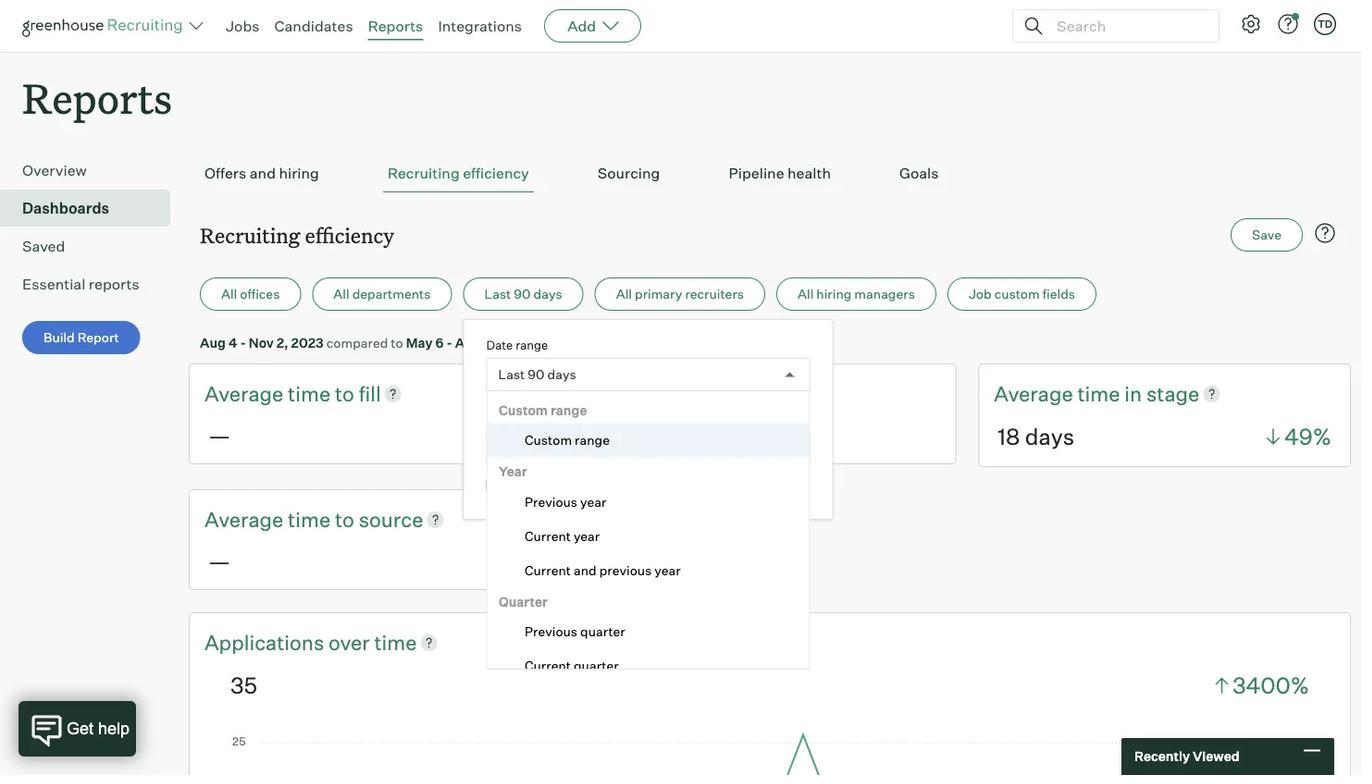 Task type: locate. For each thing, give the bounding box(es) containing it.
jobs
[[226, 17, 260, 35]]

to link for hire
[[730, 380, 754, 408]]

all left departments
[[333, 286, 349, 302]]

average link
[[205, 380, 288, 408], [599, 380, 683, 408], [994, 380, 1078, 408], [205, 505, 288, 534]]

0 vertical spatial previous
[[576, 479, 629, 495]]

1 vertical spatial reports
[[22, 70, 172, 125]]

all hiring managers
[[798, 286, 915, 302]]

essential
[[22, 275, 85, 294]]

custom range up 08/04/2023
[[498, 402, 587, 418]]

add button
[[544, 9, 641, 43]]

current quarter
[[524, 658, 618, 674]]

0 horizontal spatial and
[[250, 164, 276, 182]]

90 down the date range
[[528, 367, 545, 383]]

0 vertical spatial 90
[[514, 286, 531, 302]]

average time to for source
[[205, 507, 359, 532]]

0 vertical spatial current
[[524, 528, 570, 544]]

1 horizontal spatial and
[[573, 562, 596, 579]]

0 horizontal spatial efficiency
[[305, 221, 394, 249]]

current down current year
[[524, 562, 570, 579]]

- right 4
[[240, 335, 246, 351]]

0 vertical spatial custom range
[[498, 402, 587, 418]]

recruiters
[[685, 286, 744, 302]]

time left source
[[288, 507, 331, 532]]

last up 3,
[[484, 286, 511, 302]]

and inside button
[[250, 164, 276, 182]]

current down previous quarter
[[524, 658, 570, 674]]

custom range down start date
[[524, 432, 609, 449]]

quarter up current quarter
[[580, 624, 625, 640]]

last 90 days up the date range
[[484, 286, 562, 302]]

period
[[661, 479, 701, 495]]

year
[[580, 494, 606, 510], [573, 528, 599, 544], [654, 562, 680, 579]]

integrations
[[438, 17, 522, 35]]

faq image
[[1314, 222, 1336, 244]]

time
[[288, 381, 331, 406], [683, 381, 725, 406], [1078, 381, 1120, 406], [632, 479, 659, 495], [288, 507, 331, 532], [374, 630, 417, 655]]

hiring right offers on the left top of page
[[279, 164, 319, 182]]

all left offices
[[221, 286, 237, 302]]

0 vertical spatial hiring
[[279, 164, 319, 182]]

average
[[205, 381, 283, 406], [599, 381, 678, 406], [994, 381, 1073, 406], [205, 507, 283, 532]]

to left may
[[391, 335, 403, 351]]

overview
[[22, 161, 87, 180]]

0 horizontal spatial hiring
[[279, 164, 319, 182]]

all inside "all hiring managers" button
[[798, 286, 814, 302]]

1 all from the left
[[221, 286, 237, 302]]

previous quarter
[[524, 624, 625, 640]]

1 horizontal spatial 2023
[[498, 335, 531, 351]]

0 horizontal spatial aug
[[200, 335, 226, 351]]

quarter
[[498, 594, 547, 610]]

4
[[228, 335, 237, 351]]

0 vertical spatial year
[[580, 494, 606, 510]]

0 vertical spatial recruiting
[[388, 164, 460, 182]]

jobs link
[[226, 17, 260, 35]]

report
[[77, 330, 119, 346]]

last 90 days
[[484, 286, 562, 302], [498, 367, 576, 383]]

quarter for current quarter
[[573, 658, 618, 674]]

time link
[[288, 380, 335, 408], [683, 380, 730, 408], [1078, 380, 1125, 408], [288, 505, 335, 534], [374, 628, 417, 657]]

custom up 08/04/2023
[[498, 402, 547, 418]]

all primary recruiters
[[616, 286, 744, 302]]

year down period
[[654, 562, 680, 579]]

previous up current year
[[576, 479, 629, 495]]

previous up current year
[[524, 494, 577, 510]]

1 horizontal spatial date
[[682, 409, 708, 424]]

0 vertical spatial range
[[516, 337, 548, 352]]

— for hire
[[603, 422, 625, 449]]

year up "current and previous year"
[[573, 528, 599, 544]]

year up current year
[[580, 494, 606, 510]]

all left managers
[[798, 286, 814, 302]]

fill link
[[359, 380, 381, 408]]

to
[[391, 335, 403, 351], [335, 381, 354, 406], [730, 381, 749, 406], [561, 479, 574, 495], [335, 507, 354, 532]]

hire link
[[754, 380, 790, 408]]

to left hire
[[730, 381, 749, 406]]

recruiting
[[388, 164, 460, 182], [200, 221, 300, 249]]

Search text field
[[1052, 12, 1202, 39]]

3400%
[[1233, 671, 1309, 699]]

1 previous from the top
[[524, 494, 577, 510]]

0 vertical spatial and
[[250, 164, 276, 182]]

hiring left managers
[[816, 286, 852, 302]]

average link for fill
[[205, 380, 288, 408]]

0 vertical spatial last
[[484, 286, 511, 302]]

custom range
[[498, 402, 587, 418], [524, 432, 609, 449]]

hiring
[[279, 164, 319, 182], [816, 286, 852, 302]]

2 previous from the top
[[524, 624, 577, 640]]

time link left the source link
[[288, 505, 335, 534]]

range right date
[[516, 337, 548, 352]]

custom down start date
[[524, 432, 572, 449]]

- right 6
[[446, 335, 452, 351]]

offers and hiring button
[[200, 155, 324, 193]]

0 vertical spatial reports
[[368, 17, 423, 35]]

to left source
[[335, 507, 354, 532]]

1 vertical spatial previous
[[524, 624, 577, 640]]

days down the date range
[[547, 367, 576, 383]]

90 up the date range
[[514, 286, 531, 302]]

tab list
[[200, 155, 1340, 193]]

1 vertical spatial range
[[550, 402, 587, 418]]

to for source
[[335, 507, 354, 532]]

1 vertical spatial quarter
[[573, 658, 618, 674]]

last down the date range
[[498, 367, 525, 383]]

2023
[[291, 335, 324, 351], [498, 335, 531, 351]]

all
[[221, 286, 237, 302], [333, 286, 349, 302], [616, 286, 632, 302], [798, 286, 814, 302]]

2 aug from the left
[[455, 335, 481, 351]]

2 vertical spatial days
[[1025, 423, 1074, 451]]

quarter down previous quarter
[[573, 658, 618, 674]]

range up "compare to previous time period"
[[574, 432, 609, 449]]

2 vertical spatial current
[[524, 658, 570, 674]]

nov
[[249, 335, 274, 351]]

3 current from the top
[[524, 658, 570, 674]]

to link
[[335, 380, 359, 408], [730, 380, 754, 408], [335, 505, 359, 534]]

pipeline
[[729, 164, 784, 182]]

overview link
[[22, 159, 163, 182]]

viewed
[[1193, 749, 1240, 765]]

2 current from the top
[[524, 562, 570, 579]]

reports right the candidates
[[368, 17, 423, 35]]

date right end
[[682, 409, 708, 424]]

time link right the 'over'
[[374, 628, 417, 657]]

average time to for fill
[[205, 381, 359, 406]]

2023 right 2,
[[291, 335, 324, 351]]

average link for stage
[[994, 380, 1078, 408]]

0 horizontal spatial -
[[240, 335, 246, 351]]

1 aug from the left
[[200, 335, 226, 351]]

2,
[[276, 335, 288, 351]]

and right offers on the left top of page
[[250, 164, 276, 182]]

4 all from the left
[[798, 286, 814, 302]]

previous up current quarter
[[524, 624, 577, 640]]

and down current year
[[573, 562, 596, 579]]

1 horizontal spatial hiring
[[816, 286, 852, 302]]

candidates link
[[274, 17, 353, 35]]

all inside all primary recruiters button
[[616, 286, 632, 302]]

in link
[[1125, 380, 1146, 408]]

last 90 days inside last 90 days button
[[484, 286, 562, 302]]

all inside all offices button
[[221, 286, 237, 302]]

1 vertical spatial previous
[[599, 562, 651, 579]]

hire
[[754, 381, 790, 406]]

1 vertical spatial current
[[524, 562, 570, 579]]

1 vertical spatial 90
[[528, 367, 545, 383]]

1 vertical spatial efficiency
[[305, 221, 394, 249]]

1 horizontal spatial efficiency
[[463, 164, 529, 182]]

0 vertical spatial last 90 days
[[484, 286, 562, 302]]

1 vertical spatial custom
[[524, 432, 572, 449]]

1 date from the left
[[517, 409, 542, 424]]

reports
[[368, 17, 423, 35], [22, 70, 172, 125]]

start date
[[486, 409, 542, 424]]

last 90 days button
[[463, 278, 584, 311]]

time link for fill
[[288, 380, 335, 408]]

quarter
[[580, 624, 625, 640], [573, 658, 618, 674]]

time link left fill link in the left of the page
[[288, 380, 335, 408]]

0 vertical spatial efficiency
[[463, 164, 529, 182]]

to left fill
[[335, 381, 354, 406]]

departments
[[352, 286, 431, 302]]

dashboards
[[22, 199, 109, 218]]

all offices
[[221, 286, 280, 302]]

previous down current year
[[599, 562, 651, 579]]

goals
[[899, 164, 939, 182]]

1 vertical spatial year
[[573, 528, 599, 544]]

time up end date
[[683, 381, 725, 406]]

0 vertical spatial recruiting efficiency
[[388, 164, 529, 182]]

time link for stage
[[1078, 380, 1125, 408]]

1 horizontal spatial recruiting
[[388, 164, 460, 182]]

custom
[[498, 402, 547, 418], [524, 432, 572, 449]]

all for all departments
[[333, 286, 349, 302]]

1 vertical spatial recruiting
[[200, 221, 300, 249]]

sourcing button
[[593, 155, 665, 193]]

0 horizontal spatial 2023
[[291, 335, 324, 351]]

— for fill
[[208, 422, 230, 449]]

1 vertical spatial and
[[573, 562, 596, 579]]

2023 right 3,
[[498, 335, 531, 351]]

18 days
[[998, 423, 1074, 451]]

last
[[484, 286, 511, 302], [498, 367, 525, 383]]

1 current from the top
[[524, 528, 570, 544]]

time link left the stage link
[[1078, 380, 1125, 408]]

days up the date range
[[534, 286, 562, 302]]

0 horizontal spatial date
[[517, 409, 542, 424]]

aug left 3,
[[455, 335, 481, 351]]

and for offers
[[250, 164, 276, 182]]

time link up end date
[[683, 380, 730, 408]]

2 - from the left
[[446, 335, 452, 351]]

0 horizontal spatial recruiting
[[200, 221, 300, 249]]

current down the previous year
[[524, 528, 570, 544]]

range up 08/04/2023
[[550, 402, 587, 418]]

last inside button
[[484, 286, 511, 302]]

recruiting efficiency
[[388, 164, 529, 182], [200, 221, 394, 249]]

range for 08/04/2023
[[516, 337, 548, 352]]

build report button
[[22, 321, 140, 355]]

dashboards link
[[22, 197, 163, 219]]

offices
[[240, 286, 280, 302]]

last 90 days down the date range
[[498, 367, 576, 383]]

1 horizontal spatial aug
[[455, 335, 481, 351]]

candidates
[[274, 17, 353, 35]]

reports down greenhouse recruiting image
[[22, 70, 172, 125]]

recently
[[1135, 749, 1190, 765]]

time down 2,
[[288, 381, 331, 406]]

quarter for previous quarter
[[580, 624, 625, 640]]

save button
[[1231, 219, 1303, 252]]

previous
[[524, 494, 577, 510], [524, 624, 577, 640]]

0 vertical spatial days
[[534, 286, 562, 302]]

2 date from the left
[[682, 409, 708, 424]]

health
[[788, 164, 831, 182]]

current for current quarter
[[524, 658, 570, 674]]

0 vertical spatial quarter
[[580, 624, 625, 640]]

all for all primary recruiters
[[616, 286, 632, 302]]

0 horizontal spatial reports
[[22, 70, 172, 125]]

2 all from the left
[[333, 286, 349, 302]]

to right compare
[[561, 479, 574, 495]]

all left primary at the top of page
[[616, 286, 632, 302]]

date right start
[[517, 409, 542, 424]]

end date
[[657, 409, 708, 424]]

aug left 4
[[200, 335, 226, 351]]

3 all from the left
[[616, 286, 632, 302]]

1 horizontal spatial -
[[446, 335, 452, 351]]

time left in
[[1078, 381, 1120, 406]]

— for source
[[208, 547, 230, 575]]

days right 18
[[1025, 423, 1074, 451]]

previous for to
[[576, 479, 629, 495]]

all inside all departments button
[[333, 286, 349, 302]]

recruiting efficiency inside 'button'
[[388, 164, 529, 182]]

1 vertical spatial last 90 days
[[498, 367, 576, 383]]

compare to previous time period
[[503, 479, 701, 495]]

Compare to previous time period checkbox
[[486, 480, 498, 492]]

0 vertical spatial previous
[[524, 494, 577, 510]]

days
[[534, 286, 562, 302], [547, 367, 576, 383], [1025, 423, 1074, 451]]



Task type: vqa. For each thing, say whether or not it's contained in the screenshot.
All offices All
yes



Task type: describe. For each thing, give the bounding box(es) containing it.
year for previous year
[[580, 494, 606, 510]]

goals button
[[895, 155, 943, 193]]

date for start date
[[517, 409, 542, 424]]

average link for source
[[205, 505, 288, 534]]

custom
[[994, 286, 1040, 302]]

all offices button
[[200, 278, 301, 311]]

current and previous year
[[524, 562, 680, 579]]

xychart image
[[230, 730, 1309, 775]]

time for source
[[288, 507, 331, 532]]

aug 4 - nov 2, 2023 compared to may 6 - aug 3, 2023
[[200, 335, 531, 351]]

primary
[[635, 286, 682, 302]]

to link for fill
[[335, 380, 359, 408]]

previous for previous quarter
[[524, 624, 577, 640]]

offers and hiring
[[205, 164, 319, 182]]

all departments
[[333, 286, 431, 302]]

efficiency inside 'button'
[[463, 164, 529, 182]]

2 vertical spatial year
[[654, 562, 680, 579]]

applications link
[[205, 628, 329, 657]]

td button
[[1310, 9, 1340, 39]]

3,
[[484, 335, 496, 351]]

td button
[[1314, 13, 1336, 35]]

and for current
[[573, 562, 596, 579]]

greenhouse recruiting image
[[22, 15, 189, 37]]

date
[[486, 337, 513, 352]]

previous for previous year
[[524, 494, 577, 510]]

time link for source
[[288, 505, 335, 534]]

job custom fields
[[969, 286, 1075, 302]]

saved
[[22, 237, 65, 256]]

1 vertical spatial days
[[547, 367, 576, 383]]

job
[[969, 286, 992, 302]]

1 2023 from the left
[[291, 335, 324, 351]]

1 vertical spatial last
[[498, 367, 525, 383]]

tab list containing offers and hiring
[[200, 155, 1340, 193]]

pipeline health
[[729, 164, 831, 182]]

managers
[[854, 286, 915, 302]]

may
[[406, 335, 433, 351]]

18
[[998, 423, 1020, 451]]

0 vertical spatial custom
[[498, 402, 547, 418]]

build report
[[43, 330, 119, 346]]

reports
[[89, 275, 139, 294]]

all departments button
[[312, 278, 452, 311]]

date range
[[486, 337, 548, 352]]

11/02/2023
[[669, 438, 738, 454]]

source
[[359, 507, 423, 532]]

essential reports
[[22, 275, 139, 294]]

essential reports link
[[22, 273, 163, 295]]

average for source
[[205, 507, 283, 532]]

save
[[1252, 227, 1282, 243]]

applications
[[205, 630, 324, 655]]

td
[[1318, 18, 1333, 30]]

35
[[230, 671, 257, 699]]

stage link
[[1146, 380, 1200, 408]]

1 vertical spatial hiring
[[816, 286, 852, 302]]

sourcing
[[598, 164, 660, 182]]

2 2023 from the left
[[498, 335, 531, 351]]

current year
[[524, 528, 599, 544]]

1 vertical spatial custom range
[[524, 432, 609, 449]]

6
[[435, 335, 444, 351]]

to for fill
[[335, 381, 354, 406]]

saved link
[[22, 235, 163, 257]]

time for hire
[[683, 381, 725, 406]]

recruiting efficiency button
[[383, 155, 534, 193]]

compared
[[326, 335, 388, 351]]

time right the 'over'
[[374, 630, 417, 655]]

average time to for hire
[[599, 381, 754, 406]]

reports link
[[368, 17, 423, 35]]

recently viewed
[[1135, 749, 1240, 765]]

2 vertical spatial range
[[574, 432, 609, 449]]

average link for hire
[[599, 380, 683, 408]]

date for end date
[[682, 409, 708, 424]]

1 horizontal spatial reports
[[368, 17, 423, 35]]

over link
[[329, 628, 374, 657]]

configure image
[[1240, 13, 1262, 35]]

source link
[[359, 505, 423, 534]]

integrations link
[[438, 17, 522, 35]]

year for current year
[[573, 528, 599, 544]]

time for stage
[[1078, 381, 1120, 406]]

average for fill
[[205, 381, 283, 406]]

all hiring managers button
[[776, 278, 936, 311]]

08/04/2023
[[497, 438, 575, 454]]

all for all hiring managers
[[798, 286, 814, 302]]

time left period
[[632, 479, 659, 495]]

end
[[657, 409, 680, 424]]

build
[[43, 330, 75, 346]]

to link for source
[[335, 505, 359, 534]]

all primary recruiters button
[[595, 278, 765, 311]]

over
[[329, 630, 370, 655]]

days inside button
[[534, 286, 562, 302]]

start
[[486, 409, 515, 424]]

fields
[[1043, 286, 1075, 302]]

pipeline health button
[[724, 155, 836, 193]]

all for all offices
[[221, 286, 237, 302]]

90 inside button
[[514, 286, 531, 302]]

applications over
[[205, 630, 374, 655]]

time for fill
[[288, 381, 331, 406]]

year
[[498, 464, 527, 480]]

in
[[1125, 381, 1142, 406]]

time link for hire
[[683, 380, 730, 408]]

compare
[[503, 479, 558, 495]]

average for stage
[[994, 381, 1073, 406]]

current for current year
[[524, 528, 570, 544]]

49%
[[1284, 423, 1332, 451]]

range for previous year
[[550, 402, 587, 418]]

add
[[567, 17, 596, 35]]

1 vertical spatial recruiting efficiency
[[200, 221, 394, 249]]

previous for and
[[599, 562, 651, 579]]

current for current and previous year
[[524, 562, 570, 579]]

recruiting inside 'button'
[[388, 164, 460, 182]]

to for hire
[[730, 381, 749, 406]]

job custom fields button
[[947, 278, 1097, 311]]

1 - from the left
[[240, 335, 246, 351]]

previous year
[[524, 494, 606, 510]]

stage
[[1146, 381, 1200, 406]]

average for hire
[[599, 381, 678, 406]]



